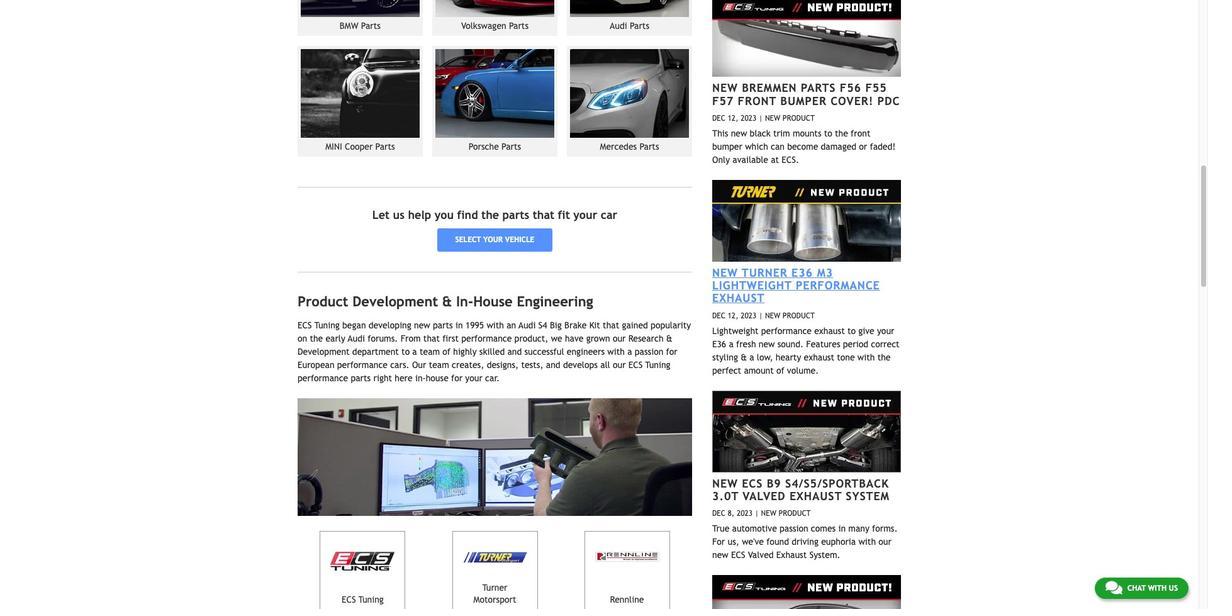 Task type: describe. For each thing, give the bounding box(es) containing it.
performance down european
[[298, 374, 348, 384]]

department
[[352, 347, 399, 357]]

true
[[713, 524, 730, 534]]

your inside ecs tuning began developing new parts in 1995 with an audi s4 big brake kit that gained popularity on the early audi forums. from that first performance product, we have grown our research & development department to a team of highly skilled and successful engineers with a passion for european performance cars. our team creates, designs, tests, and develops all our ecs tuning performance parts right here in-house for your car.
[[465, 374, 483, 384]]

bmw
[[340, 21, 359, 31]]

new turner e36 m3 lightweight performance exhaust
[[713, 266, 881, 305]]

to inside ecs tuning began developing new parts in 1995 with an audi s4 big brake kit that gained popularity on the early audi forums. from that first performance product, we have grown our research & development department to a team of highly skilled and successful engineers with a passion for european performance cars. our team creates, designs, tests, and develops all our ecs tuning performance parts right here in-house for your car.
[[402, 347, 410, 357]]

damaged
[[821, 141, 857, 152]]

with left us
[[1149, 584, 1167, 593]]

all
[[601, 360, 610, 370]]

automotive
[[732, 524, 777, 534]]

0 vertical spatial our
[[613, 334, 626, 344]]

lightweight inside new turner e36 m3 lightweight performance exhaust
[[713, 279, 792, 292]]

ecs tuning link
[[320, 531, 406, 609]]

in inside dec 8, 2023 | new product true automotive passion comes in many forms. for us, we've found driving euphoria with our new ecs valved exhaust system.
[[839, 524, 846, 534]]

bumper
[[713, 141, 743, 152]]

ecs tuning
[[342, 595, 384, 605]]

dec for new bremmen parts f56 f55 f57  front bumper cover! pdc
[[713, 114, 726, 123]]

let us help you find the parts that fit your     car
[[373, 209, 618, 222]]

dec for new turner e36 m3 lightweight performance exhaust
[[713, 311, 726, 320]]

system
[[846, 490, 890, 503]]

help
[[408, 209, 431, 222]]

f56
[[840, 81, 862, 95]]

amount
[[744, 365, 774, 375]]

select your vehicle
[[456, 236, 535, 244]]

our
[[412, 360, 426, 370]]

e36 inside dec 12, 2023 | new product lightweight performance exhaust to give your e36 a fresh new sound. features period correct styling & a low, hearty exhaust tone with the perfect amount of volume.
[[713, 339, 727, 349]]

we
[[551, 334, 563, 344]]

dec 12, 2023 | new product this new black trim mounts to the front bumper which can become damaged or faded! only available at ecs.
[[713, 114, 896, 165]]

parts for mercedes parts
[[640, 142, 659, 152]]

0 vertical spatial team
[[420, 347, 440, 357]]

f57
[[713, 94, 734, 107]]

performance down the department at the bottom
[[337, 360, 388, 370]]

developing
[[369, 321, 412, 331]]

the inside dec 12, 2023 | new product lightweight performance exhaust to give your e36 a fresh new sound. features period correct styling & a low, hearty exhaust tone with the perfect amount of volume.
[[878, 352, 891, 362]]

& inside ecs tuning began developing new parts in 1995 with an audi s4 big brake kit that gained popularity on the early audi forums. from that first performance product, we have grown our research & development department to a team of highly skilled and successful engineers with a passion for european performance cars. our team creates, designs, tests, and develops all our ecs tuning performance parts right here in-house for your car.
[[667, 334, 673, 344]]

give
[[859, 326, 875, 336]]

new for new ecs b9 s4/s5/sportback 3.0t valved exhaust system
[[713, 477, 738, 490]]

tone
[[837, 352, 855, 362]]

find
[[457, 209, 478, 222]]

bmw parts link
[[298, 0, 423, 36]]

new inside new turner e36 m3 lightweight performance exhaust
[[713, 266, 738, 279]]

s4/s5/sportback
[[786, 477, 890, 490]]

product,
[[515, 334, 549, 344]]

0 vertical spatial exhaust
[[815, 326, 845, 336]]

parts for audi parts
[[630, 21, 650, 31]]

new for bremmen
[[765, 114, 781, 123]]

new for ecs
[[761, 509, 777, 518]]

valved inside 'new ecs b9 s4/s5/sportback 3.0t valved exhaust system'
[[743, 490, 786, 503]]

audi parts
[[610, 21, 650, 31]]

0 vertical spatial audi
[[610, 21, 627, 31]]

vehicle
[[505, 236, 535, 244]]

0 vertical spatial development
[[353, 293, 438, 310]]

motorsport
[[474, 595, 516, 605]]

on
[[298, 334, 307, 344]]

0 horizontal spatial audi
[[348, 334, 365, 344]]

new for new bremmen parts f56 f55 f57  front bumper cover! pdc
[[713, 81, 738, 95]]

exhaust for turner
[[713, 292, 765, 305]]

1 vertical spatial exhaust
[[804, 352, 835, 362]]

dec 8, 2023 | new product true automotive passion comes in many forms. for us, we've found driving euphoria with our new ecs valved exhaust system.
[[713, 509, 898, 560]]

you
[[435, 209, 454, 222]]

let
[[373, 209, 390, 222]]

performance up skilled
[[462, 334, 512, 344]]

the inside ecs tuning began developing new parts in 1995 with an audi s4 big brake kit that gained popularity on the early audi forums. from that first performance product, we have grown our research & development department to a team of highly skilled and successful engineers with a passion for european performance cars. our team creates, designs, tests, and develops all our ecs tuning performance parts right here in-house for your car.
[[310, 334, 323, 344]]

new inside dec 12, 2023 | new product this new black trim mounts to the front bumper which can become damaged or faded! only available at ecs.
[[731, 128, 747, 138]]

new inside dec 12, 2023 | new product lightweight performance exhaust to give your e36 a fresh new sound. features period correct styling & a low, hearty exhaust tone with the perfect amount of volume.
[[759, 339, 775, 349]]

features
[[807, 339, 841, 349]]

in-
[[415, 374, 426, 384]]

new ecs b9 s4/s5/sportback 3.0t valved exhaust system
[[713, 477, 890, 503]]

rennline link
[[585, 531, 670, 609]]

your inside dec 12, 2023 | new product lightweight performance exhaust to give your e36 a fresh new sound. features period correct styling & a low, hearty exhaust tone with the perfect amount of volume.
[[877, 326, 895, 336]]

2023 for turner
[[741, 311, 757, 320]]

available
[[733, 155, 769, 165]]

comments image
[[1106, 580, 1123, 596]]

us
[[1169, 584, 1178, 593]]

1 vertical spatial our
[[613, 360, 626, 370]]

tuning for ecs tuning
[[359, 595, 384, 605]]

our inside dec 8, 2023 | new product true automotive passion comes in many forms. for us, we've found driving euphoria with our new ecs valved exhaust system.
[[879, 537, 892, 547]]

new bremmen parts f56 f55 f57  front bumper cover! pdc link
[[713, 81, 900, 107]]

research
[[629, 334, 664, 344]]

passion inside dec 8, 2023 | new product true automotive passion comes in many forms. for us, we've found driving euphoria with our new ecs valved exhaust system.
[[780, 524, 809, 534]]

found
[[767, 537, 789, 547]]

perfect
[[713, 365, 742, 375]]

parts for porsche parts
[[502, 142, 521, 152]]

chat with us
[[1128, 584, 1178, 593]]

exhaust inside dec 8, 2023 | new product true automotive passion comes in many forms. for us, we've found driving euphoria with our new ecs valved exhaust system.
[[777, 550, 807, 560]]

passion inside ecs tuning began developing new parts in 1995 with an audi s4 big brake kit that gained popularity on the early audi forums. from that first performance product, we have grown our research & development department to a team of highly skilled and successful engineers with a passion for european performance cars. our team creates, designs, tests, and develops all our ecs tuning performance parts right here in-house for your car.
[[635, 347, 664, 357]]

new ecs b9 32 way adjustable damping coilovers image
[[713, 575, 901, 609]]

valved inside dec 8, 2023 | new product true automotive passion comes in many forms. for us, we've found driving euphoria with our new ecs valved exhaust system.
[[748, 550, 774, 560]]

your right fit
[[574, 209, 598, 222]]

2 vertical spatial parts
[[351, 374, 371, 384]]

mercedes
[[600, 142, 637, 152]]

bmw parts
[[340, 21, 381, 31]]

new inside dec 8, 2023 | new product true automotive passion comes in many forms. for us, we've found driving euphoria with our new ecs valved exhaust system.
[[713, 550, 729, 560]]

house
[[473, 293, 513, 310]]

with inside dec 8, 2023 | new product true automotive passion comes in many forms. for us, we've found driving euphoria with our new ecs valved exhaust system.
[[859, 537, 876, 547]]

for
[[713, 537, 725, 547]]

engineering
[[517, 293, 593, 310]]

tuning for ecs tuning began developing new parts in 1995 with an audi s4 big brake kit that gained popularity on the early audi forums. from that first performance product, we have grown our research & development department to a team of highly skilled and successful engineers with a passion for european performance cars. our team creates, designs, tests, and develops all our ecs tuning performance parts right here in-house for your car.
[[315, 321, 340, 331]]

new for turner
[[765, 311, 781, 320]]

kit
[[590, 321, 600, 331]]

car
[[601, 209, 618, 222]]

fit
[[558, 209, 570, 222]]

front
[[738, 94, 777, 107]]

forms.
[[873, 524, 898, 534]]

12, for front
[[728, 114, 739, 123]]

us
[[393, 209, 405, 222]]

f55
[[866, 81, 887, 95]]

ecs inside dec 8, 2023 | new product true automotive passion comes in many forms. for us, we've found driving euphoria with our new ecs valved exhaust system.
[[731, 550, 746, 560]]

rennline
[[610, 595, 644, 605]]

1 vertical spatial team
[[429, 360, 449, 370]]

product up began
[[298, 293, 348, 310]]

new turner e36 m3 lightweight performance exhaust link
[[713, 266, 881, 305]]

e36 inside new turner e36 m3 lightweight performance exhaust
[[792, 266, 813, 279]]

1995
[[466, 321, 484, 331]]

correct
[[871, 339, 900, 349]]

product for 3.0t
[[779, 509, 811, 518]]

euphoria
[[822, 537, 856, 547]]

1 vertical spatial tuning
[[646, 360, 671, 370]]

tests,
[[521, 360, 544, 370]]

0 vertical spatial for
[[666, 347, 678, 357]]

styling
[[713, 352, 738, 362]]

ecs.
[[782, 155, 799, 165]]



Task type: locate. For each thing, give the bounding box(es) containing it.
the right find
[[482, 209, 499, 222]]

valved down we've
[[748, 550, 774, 560]]

with
[[487, 321, 504, 331], [608, 347, 625, 357], [858, 352, 875, 362], [859, 537, 876, 547], [1149, 584, 1167, 593]]

0 horizontal spatial for
[[451, 374, 463, 384]]

0 horizontal spatial &
[[442, 293, 452, 310]]

product up mounts on the right top
[[783, 114, 815, 123]]

european
[[298, 360, 335, 370]]

in left 1995
[[456, 321, 463, 331]]

2023 inside dec 8, 2023 | new product true automotive passion comes in many forms. for us, we've found driving euphoria with our new ecs valved exhaust system.
[[737, 509, 753, 518]]

new up bumper
[[731, 128, 747, 138]]

dec
[[713, 114, 726, 123], [713, 311, 726, 320], [713, 509, 726, 518]]

1 vertical spatial &
[[667, 334, 673, 344]]

new down for
[[713, 550, 729, 560]]

low,
[[757, 352, 773, 362]]

product for lightweight
[[783, 311, 815, 320]]

| for valved
[[755, 509, 759, 518]]

skilled
[[480, 347, 505, 357]]

team up our
[[420, 347, 440, 357]]

0 vertical spatial &
[[442, 293, 452, 310]]

with left an
[[487, 321, 504, 331]]

0 vertical spatial passion
[[635, 347, 664, 357]]

new bremmen parts f56 f55 f57  front bumper cover! pdc image
[[713, 0, 901, 77]]

volkswagen
[[461, 21, 507, 31]]

1 horizontal spatial &
[[667, 334, 673, 344]]

2023 for ecs
[[737, 509, 753, 518]]

your inside button
[[483, 236, 503, 244]]

from
[[401, 334, 421, 344]]

2023 up 'black'
[[741, 114, 757, 123]]

system.
[[810, 550, 841, 560]]

1 vertical spatial 2023
[[741, 311, 757, 320]]

development
[[353, 293, 438, 310], [298, 347, 350, 357]]

trim
[[774, 128, 790, 138]]

which
[[745, 141, 769, 152]]

| up low,
[[759, 311, 763, 320]]

12, for exhaust
[[728, 311, 739, 320]]

fresh
[[736, 339, 756, 349]]

2023 right 8,
[[737, 509, 753, 518]]

mounts
[[793, 128, 822, 138]]

0 vertical spatial parts
[[503, 209, 530, 222]]

select
[[456, 236, 481, 244]]

only
[[713, 155, 730, 165]]

12, inside dec 12, 2023 | new product this new black trim mounts to the front bumper which can become damaged or faded! only available at ecs.
[[728, 114, 739, 123]]

new up low,
[[759, 339, 775, 349]]

ecs tuning began developing new parts in 1995 with an audi s4 big brake kit that gained popularity on the early audi forums. from that first performance product, we have grown our research & development department to a team of highly skilled and successful engineers with a passion for european performance cars. our team creates, designs, tests, and develops all our ecs tuning performance parts right here in-house for your car.
[[298, 321, 691, 384]]

this
[[713, 128, 729, 138]]

turner
[[742, 266, 788, 279], [482, 583, 508, 593]]

the down the correct on the bottom right of the page
[[878, 352, 891, 362]]

0 horizontal spatial passion
[[635, 347, 664, 357]]

pdc
[[878, 94, 900, 107]]

| inside dec 8, 2023 | new product true automotive passion comes in many forms. for us, we've found driving euphoria with our new ecs valved exhaust system.
[[755, 509, 759, 518]]

forums.
[[368, 334, 398, 344]]

turner motorsport link
[[452, 531, 538, 609]]

of
[[443, 347, 451, 357], [777, 365, 785, 375]]

0 vertical spatial and
[[508, 347, 522, 357]]

a left low,
[[750, 352, 755, 362]]

1 vertical spatial exhaust
[[790, 490, 842, 503]]

1 horizontal spatial passion
[[780, 524, 809, 534]]

dec inside dec 8, 2023 | new product true automotive passion comes in many forms. for us, we've found driving euphoria with our new ecs valved exhaust system.
[[713, 509, 726, 518]]

1 vertical spatial in
[[839, 524, 846, 534]]

0 vertical spatial turner
[[742, 266, 788, 279]]

bremmen
[[742, 81, 797, 95]]

1 vertical spatial to
[[848, 326, 856, 336]]

dec up 'this'
[[713, 114, 726, 123]]

new up 8,
[[713, 477, 738, 490]]

| inside dec 12, 2023 | new product lightweight performance exhaust to give your e36 a fresh new sound. features period correct styling & a low, hearty exhaust tone with the perfect amount of volume.
[[759, 311, 763, 320]]

1 horizontal spatial tuning
[[359, 595, 384, 605]]

1 lightweight from the top
[[713, 279, 792, 292]]

1 vertical spatial turner
[[482, 583, 508, 593]]

with up all
[[608, 347, 625, 357]]

1 vertical spatial |
[[759, 311, 763, 320]]

turner left the m3
[[742, 266, 788, 279]]

0 vertical spatial 2023
[[741, 114, 757, 123]]

new inside dec 12, 2023 | new product this new black trim mounts to the front bumper which can become damaged or faded! only available at ecs.
[[765, 114, 781, 123]]

to inside dec 12, 2023 | new product lightweight performance exhaust to give your e36 a fresh new sound. features period correct styling & a low, hearty exhaust tone with the perfect amount of volume.
[[848, 326, 856, 336]]

product inside dec 12, 2023 | new product this new black trim mounts to the front bumper which can become damaged or faded! only available at ecs.
[[783, 114, 815, 123]]

2 12, from the top
[[728, 311, 739, 320]]

highly
[[453, 347, 477, 357]]

12, up 'this'
[[728, 114, 739, 123]]

0 horizontal spatial e36
[[713, 339, 727, 349]]

of inside dec 12, 2023 | new product lightweight performance exhaust to give your e36 a fresh new sound. features period correct styling & a low, hearty exhaust tone with the perfect amount of volume.
[[777, 365, 785, 375]]

bumper
[[781, 94, 827, 107]]

right
[[374, 374, 392, 384]]

new ecs b9 s4/s5/sportback 3.0t valved exhaust system link
[[713, 477, 890, 503]]

exhaust up features
[[815, 326, 845, 336]]

driving
[[792, 537, 819, 547]]

product inside dec 12, 2023 | new product lightweight performance exhaust to give your e36 a fresh new sound. features period correct styling & a low, hearty exhaust tone with the perfect amount of volume.
[[783, 311, 815, 320]]

2 horizontal spatial to
[[848, 326, 856, 336]]

1 dec from the top
[[713, 114, 726, 123]]

1 horizontal spatial development
[[353, 293, 438, 310]]

passion
[[635, 347, 664, 357], [780, 524, 809, 534]]

new inside dec 8, 2023 | new product true automotive passion comes in many forms. for us, we've found driving euphoria with our new ecs valved exhaust system.
[[761, 509, 777, 518]]

| inside dec 12, 2023 | new product this new black trim mounts to the front bumper which can become damaged or faded! only available at ecs.
[[759, 114, 763, 123]]

exhaust up fresh
[[713, 292, 765, 305]]

| up 'black'
[[759, 114, 763, 123]]

e36 left the m3
[[792, 266, 813, 279]]

2 vertical spatial 2023
[[737, 509, 753, 518]]

2 horizontal spatial parts
[[503, 209, 530, 222]]

1 horizontal spatial for
[[666, 347, 678, 357]]

1 horizontal spatial and
[[546, 360, 561, 370]]

a down research
[[628, 347, 632, 357]]

of down first
[[443, 347, 451, 357]]

| for performance
[[759, 311, 763, 320]]

0 vertical spatial in
[[456, 321, 463, 331]]

2 vertical spatial exhaust
[[777, 550, 807, 560]]

1 horizontal spatial of
[[777, 365, 785, 375]]

parts for volkswagen parts
[[509, 21, 529, 31]]

0 vertical spatial of
[[443, 347, 451, 357]]

passion up driving
[[780, 524, 809, 534]]

our right all
[[613, 360, 626, 370]]

engineers
[[567, 347, 605, 357]]

b9
[[767, 477, 782, 490]]

popularity
[[651, 321, 691, 331]]

black
[[750, 128, 771, 138]]

grown
[[586, 334, 610, 344]]

2 vertical spatial |
[[755, 509, 759, 518]]

volume.
[[787, 365, 819, 375]]

0 vertical spatial exhaust
[[713, 292, 765, 305]]

2 horizontal spatial tuning
[[646, 360, 671, 370]]

dec for new ecs b9 s4/s5/sportback 3.0t valved exhaust system
[[713, 509, 726, 518]]

0 vertical spatial e36
[[792, 266, 813, 279]]

0 horizontal spatial to
[[402, 347, 410, 357]]

parts left right
[[351, 374, 371, 384]]

front
[[851, 128, 871, 138]]

and up designs,
[[508, 347, 522, 357]]

2 horizontal spatial that
[[603, 321, 620, 331]]

& down popularity
[[667, 334, 673, 344]]

0 vertical spatial |
[[759, 114, 763, 123]]

that right kit
[[603, 321, 620, 331]]

ecs tuning engineer comparing a part to a digital prototype image
[[298, 399, 692, 516]]

the
[[835, 128, 849, 138], [482, 209, 499, 222], [310, 334, 323, 344], [878, 352, 891, 362]]

of down hearty
[[777, 365, 785, 375]]

to down from
[[402, 347, 410, 357]]

0 vertical spatial tuning
[[315, 321, 340, 331]]

product for f55
[[783, 114, 815, 123]]

2 vertical spatial that
[[424, 334, 440, 344]]

new
[[731, 128, 747, 138], [414, 321, 430, 331], [759, 339, 775, 349], [713, 550, 729, 560]]

product up sound. at the bottom of the page
[[783, 311, 815, 320]]

our down the gained
[[613, 334, 626, 344]]

that left fit
[[533, 209, 555, 222]]

1 vertical spatial e36
[[713, 339, 727, 349]]

1 vertical spatial valved
[[748, 550, 774, 560]]

1 vertical spatial passion
[[780, 524, 809, 534]]

product development & in-house engineering
[[298, 293, 593, 310]]

& left in-
[[442, 293, 452, 310]]

2 vertical spatial tuning
[[359, 595, 384, 605]]

1 vertical spatial parts
[[433, 321, 453, 331]]

2023 up fresh
[[741, 311, 757, 320]]

1 vertical spatial audi
[[519, 321, 536, 331]]

1 horizontal spatial in
[[839, 524, 846, 534]]

volkswagen parts link
[[432, 0, 558, 36]]

product down new ecs b9 s4/s5/sportback 3.0t valved exhaust system link
[[779, 509, 811, 518]]

the up damaged
[[835, 128, 849, 138]]

parts
[[361, 21, 381, 31], [509, 21, 529, 31], [630, 21, 650, 31], [801, 81, 836, 95], [376, 142, 395, 152], [502, 142, 521, 152], [640, 142, 659, 152]]

parts inside 'new bremmen parts f56 f55 f57  front bumper cover! pdc'
[[801, 81, 836, 95]]

1 vertical spatial and
[[546, 360, 561, 370]]

1 vertical spatial of
[[777, 365, 785, 375]]

1 new from the top
[[713, 81, 738, 95]]

new
[[713, 81, 738, 95], [713, 477, 738, 490]]

parts
[[503, 209, 530, 222], [433, 321, 453, 331], [351, 374, 371, 384]]

1 12, from the top
[[728, 114, 739, 123]]

2 vertical spatial &
[[741, 352, 747, 362]]

0 vertical spatial that
[[533, 209, 555, 222]]

0 horizontal spatial that
[[424, 334, 440, 344]]

began
[[342, 321, 366, 331]]

1 vertical spatial lightweight
[[713, 326, 759, 336]]

and down successful
[[546, 360, 561, 370]]

exhaust down driving
[[777, 550, 807, 560]]

turner inside new turner e36 m3 lightweight performance exhaust
[[742, 266, 788, 279]]

0 horizontal spatial turner
[[482, 583, 508, 593]]

parts up vehicle
[[503, 209, 530, 222]]

brake
[[565, 321, 587, 331]]

new turner e36 m3 lightweight performance exhaust image
[[713, 180, 901, 262]]

1 vertical spatial that
[[603, 321, 620, 331]]

of inside ecs tuning began developing new parts in 1995 with an audi s4 big brake kit that gained popularity on the early audi forums. from that first performance product, we have grown our research & development department to a team of highly skilled and successful engineers with a passion for european performance cars. our team creates, designs, tests, and develops all our ecs tuning performance parts right here in-house for your car.
[[443, 347, 451, 357]]

|
[[759, 114, 763, 123], [759, 311, 763, 320], [755, 509, 759, 518]]

with down many
[[859, 537, 876, 547]]

1 vertical spatial for
[[451, 374, 463, 384]]

exhaust up comes
[[790, 490, 842, 503]]

2 vertical spatial to
[[402, 347, 410, 357]]

our
[[613, 334, 626, 344], [613, 360, 626, 370], [879, 537, 892, 547]]

creates,
[[452, 360, 484, 370]]

house
[[426, 374, 449, 384]]

0 horizontal spatial development
[[298, 347, 350, 357]]

1 vertical spatial 12,
[[728, 311, 739, 320]]

new inside 'new bremmen parts f56 f55 f57  front bumper cover! pdc'
[[713, 81, 738, 95]]

for down creates, on the bottom of the page
[[451, 374, 463, 384]]

dec inside dec 12, 2023 | new product this new black trim mounts to the front bumper which can become damaged or faded! only available at ecs.
[[713, 114, 726, 123]]

2 vertical spatial audi
[[348, 334, 365, 344]]

in up euphoria
[[839, 524, 846, 534]]

2 lightweight from the top
[[713, 326, 759, 336]]

team up house
[[429, 360, 449, 370]]

1 horizontal spatial to
[[824, 128, 833, 138]]

0 horizontal spatial tuning
[[315, 321, 340, 331]]

exhaust inside 'new ecs b9 s4/s5/sportback 3.0t valved exhaust system'
[[790, 490, 842, 503]]

performance up sound. at the bottom of the page
[[762, 326, 812, 336]]

s4
[[539, 321, 547, 331]]

mini cooper parts
[[326, 142, 395, 152]]

new inside ecs tuning began developing new parts in 1995 with an audi s4 big brake kit that gained popularity on the early audi forums. from that first performance product, we have grown our research & development department to a team of highly skilled and successful engineers with a passion for european performance cars. our team creates, designs, tests, and develops all our ecs tuning performance parts right here in-house for your car.
[[414, 321, 430, 331]]

new up from
[[414, 321, 430, 331]]

here
[[395, 374, 413, 384]]

us,
[[728, 537, 740, 547]]

1 horizontal spatial that
[[533, 209, 555, 222]]

in
[[456, 321, 463, 331], [839, 524, 846, 534]]

your up the correct on the bottom right of the page
[[877, 326, 895, 336]]

cars.
[[390, 360, 410, 370]]

parts for bmw parts
[[361, 21, 381, 31]]

that
[[533, 209, 555, 222], [603, 321, 620, 331], [424, 334, 440, 344]]

your down let us help you find the parts that fit your     car in the top of the page
[[483, 236, 503, 244]]

1 horizontal spatial e36
[[792, 266, 813, 279]]

turner inside turner motorsport
[[482, 583, 508, 593]]

the right on
[[310, 334, 323, 344]]

| up automotive
[[755, 509, 759, 518]]

0 vertical spatial 12,
[[728, 114, 739, 123]]

a down from
[[413, 347, 417, 357]]

2 dec from the top
[[713, 311, 726, 320]]

new inside dec 12, 2023 | new product lightweight performance exhaust to give your e36 a fresh new sound. features period correct styling & a low, hearty exhaust tone with the perfect amount of volume.
[[765, 311, 781, 320]]

12, up fresh
[[728, 311, 739, 320]]

audi parts link
[[567, 0, 692, 36]]

exhaust down features
[[804, 352, 835, 362]]

0 horizontal spatial parts
[[351, 374, 371, 384]]

develops
[[563, 360, 598, 370]]

0 vertical spatial dec
[[713, 114, 726, 123]]

we've
[[742, 537, 764, 547]]

2023 for bremmen
[[741, 114, 757, 123]]

chat
[[1128, 584, 1146, 593]]

& inside dec 12, 2023 | new product lightweight performance exhaust to give your e36 a fresh new sound. features period correct styling & a low, hearty exhaust tone with the perfect amount of volume.
[[741, 352, 747, 362]]

12,
[[728, 114, 739, 123], [728, 311, 739, 320]]

development inside ecs tuning began developing new parts in 1995 with an audi s4 big brake kit that gained popularity on the early audi forums. from that first performance product, we have grown our research & development department to a team of highly skilled and successful engineers with a passion for european performance cars. our team creates, designs, tests, and develops all our ecs tuning performance parts right here in-house for your car.
[[298, 347, 350, 357]]

dec left 8,
[[713, 509, 726, 518]]

to inside dec 12, 2023 | new product this new black trim mounts to the front bumper which can become damaged or faded! only available at ecs.
[[824, 128, 833, 138]]

2 vertical spatial dec
[[713, 509, 726, 518]]

new inside 'new ecs b9 s4/s5/sportback 3.0t valved exhaust system'
[[713, 477, 738, 490]]

performance inside dec 12, 2023 | new product lightweight performance exhaust to give your e36 a fresh new sound. features period correct styling & a low, hearty exhaust tone with the perfect amount of volume.
[[762, 326, 812, 336]]

volkswagen parts
[[461, 21, 529, 31]]

development up developing
[[353, 293, 438, 310]]

turner up motorsport at the left bottom
[[482, 583, 508, 593]]

dec inside dec 12, 2023 | new product lightweight performance exhaust to give your e36 a fresh new sound. features period correct styling & a low, hearty exhaust tone with the perfect amount of volume.
[[713, 311, 726, 320]]

exhaust inside new turner e36 m3 lightweight performance exhaust
[[713, 292, 765, 305]]

to up damaged
[[824, 128, 833, 138]]

2 horizontal spatial audi
[[610, 21, 627, 31]]

m3
[[817, 266, 834, 279]]

passion down research
[[635, 347, 664, 357]]

1 horizontal spatial turner
[[742, 266, 788, 279]]

new ecs b9 s4/s5/sportback 3.0t valved exhaust system image
[[713, 391, 901, 472]]

new left bremmen
[[713, 81, 738, 95]]

lightweight inside dec 12, 2023 | new product lightweight performance exhaust to give your e36 a fresh new sound. features period correct styling & a low, hearty exhaust tone with the perfect amount of volume.
[[713, 326, 759, 336]]

the inside dec 12, 2023 | new product this new black trim mounts to the front bumper which can become damaged or faded! only available at ecs.
[[835, 128, 849, 138]]

0 horizontal spatial in
[[456, 321, 463, 331]]

a up styling
[[729, 339, 734, 349]]

successful
[[525, 347, 564, 357]]

0 horizontal spatial of
[[443, 347, 451, 357]]

3.0t
[[713, 490, 739, 503]]

your down creates, on the bottom of the page
[[465, 374, 483, 384]]

dec up styling
[[713, 311, 726, 320]]

0 vertical spatial valved
[[743, 490, 786, 503]]

development up european
[[298, 347, 350, 357]]

that left first
[[424, 334, 440, 344]]

2 horizontal spatial &
[[741, 352, 747, 362]]

mercedes parts
[[600, 142, 659, 152]]

exhaust for ecs
[[790, 490, 842, 503]]

2 new from the top
[[713, 477, 738, 490]]

e36 up styling
[[713, 339, 727, 349]]

sound.
[[778, 339, 804, 349]]

1 vertical spatial dec
[[713, 311, 726, 320]]

can
[[771, 141, 785, 152]]

& down fresh
[[741, 352, 747, 362]]

car.
[[485, 374, 500, 384]]

0 vertical spatial to
[[824, 128, 833, 138]]

12, inside dec 12, 2023 | new product lightweight performance exhaust to give your e36 a fresh new sound. features period correct styling & a low, hearty exhaust tone with the perfect amount of volume.
[[728, 311, 739, 320]]

to up period
[[848, 326, 856, 336]]

0 vertical spatial new
[[713, 81, 738, 95]]

big
[[550, 321, 562, 331]]

1 vertical spatial development
[[298, 347, 350, 357]]

in inside ecs tuning began developing new parts in 1995 with an audi s4 big brake kit that gained popularity on the early audi forums. from that first performance product, we have grown our research & development department to a team of highly skilled and successful engineers with a passion for european performance cars. our team creates, designs, tests, and develops all our ecs tuning performance parts right here in-house for your car.
[[456, 321, 463, 331]]

2023 inside dec 12, 2023 | new product this new black trim mounts to the front bumper which can become damaged or faded! only available at ecs.
[[741, 114, 757, 123]]

1 horizontal spatial parts
[[433, 321, 453, 331]]

product inside dec 8, 2023 | new product true automotive passion comes in many forms. for us, we've found driving euphoria with our new ecs valved exhaust system.
[[779, 509, 811, 518]]

2023
[[741, 114, 757, 123], [741, 311, 757, 320], [737, 509, 753, 518]]

0 horizontal spatial and
[[508, 347, 522, 357]]

ecs inside 'new ecs b9 s4/s5/sportback 3.0t valved exhaust system'
[[742, 477, 763, 490]]

valved up automotive
[[743, 490, 786, 503]]

become
[[788, 141, 819, 152]]

for down popularity
[[666, 347, 678, 357]]

0 vertical spatial lightweight
[[713, 279, 792, 292]]

parts up first
[[433, 321, 453, 331]]

1 horizontal spatial audi
[[519, 321, 536, 331]]

dec 12, 2023 | new product lightweight performance exhaust to give your e36 a fresh new sound. features period correct styling & a low, hearty exhaust tone with the perfect amount of volume.
[[713, 311, 900, 375]]

1 vertical spatial new
[[713, 477, 738, 490]]

lightweight
[[713, 279, 792, 292], [713, 326, 759, 336]]

| for f57
[[759, 114, 763, 123]]

with down period
[[858, 352, 875, 362]]

2 vertical spatial our
[[879, 537, 892, 547]]

2023 inside dec 12, 2023 | new product lightweight performance exhaust to give your e36 a fresh new sound. features period correct styling & a low, hearty exhaust tone with the perfect amount of volume.
[[741, 311, 757, 320]]

3 dec from the top
[[713, 509, 726, 518]]

mercedes parts link
[[567, 46, 692, 157]]

with inside dec 12, 2023 | new product lightweight performance exhaust to give your e36 a fresh new sound. features period correct styling & a low, hearty exhaust tone with the perfect amount of volume.
[[858, 352, 875, 362]]

our down forms.
[[879, 537, 892, 547]]



Task type: vqa. For each thing, say whether or not it's contained in the screenshot.
2023 associated with Bremmen
yes



